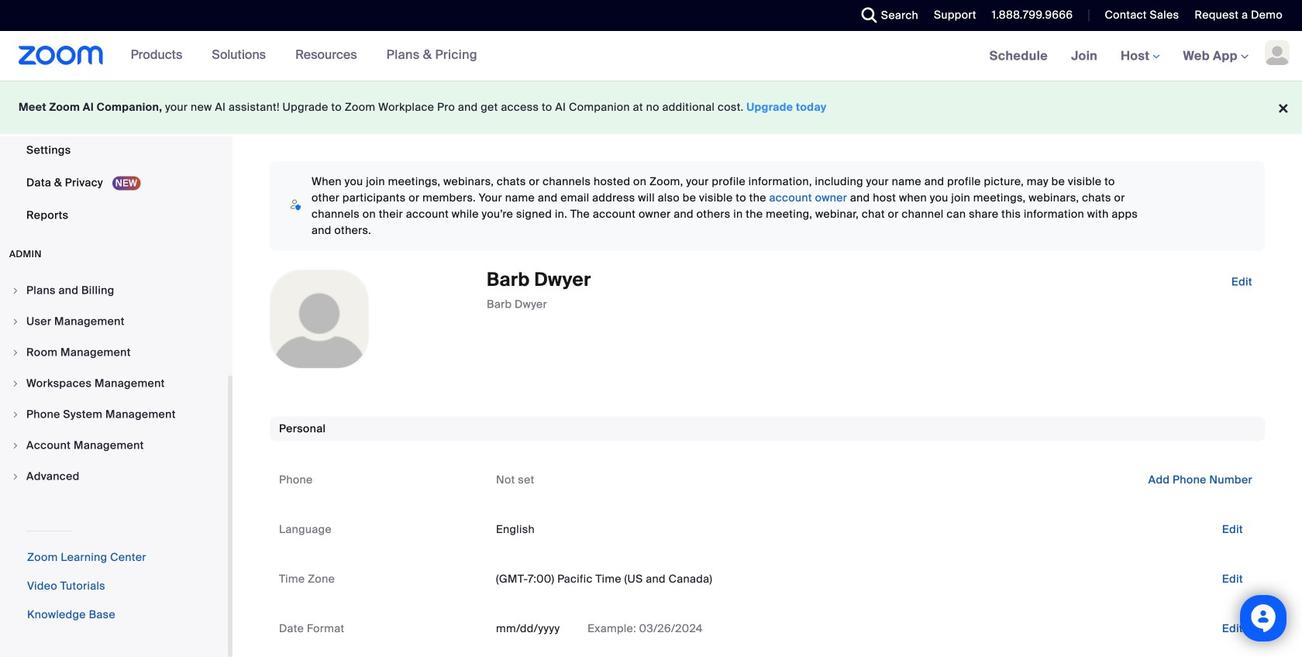 Task type: describe. For each thing, give the bounding box(es) containing it.
right image for 1st "menu item" from the bottom
[[11, 472, 20, 481]]

right image for third "menu item" from the bottom of the admin menu menu
[[11, 410, 20, 419]]

right image for second "menu item" from the bottom
[[11, 441, 20, 450]]

edit user photo image
[[307, 312, 332, 326]]

user photo image
[[271, 271, 368, 368]]

right image for 3rd "menu item"
[[11, 348, 20, 357]]

3 menu item from the top
[[0, 338, 228, 367]]

profile picture image
[[1265, 40, 1290, 65]]

6 menu item from the top
[[0, 431, 228, 461]]

7 menu item from the top
[[0, 462, 228, 492]]



Task type: vqa. For each thing, say whether or not it's contained in the screenshot.
PLANS & PRICING at the left top of the page
no



Task type: locate. For each thing, give the bounding box(es) containing it.
5 right image from the top
[[11, 472, 20, 481]]

menu item
[[0, 276, 228, 305], [0, 307, 228, 336], [0, 338, 228, 367], [0, 369, 228, 399], [0, 400, 228, 430], [0, 431, 228, 461], [0, 462, 228, 492]]

2 right image from the top
[[11, 379, 20, 388]]

4 right image from the top
[[11, 441, 20, 450]]

5 menu item from the top
[[0, 400, 228, 430]]

banner
[[0, 31, 1302, 82]]

right image for 4th "menu item" from the top of the admin menu menu
[[11, 379, 20, 388]]

footer
[[0, 81, 1302, 134]]

1 right image from the top
[[11, 317, 20, 326]]

2 right image from the top
[[11, 348, 20, 357]]

meetings navigation
[[978, 31, 1302, 82]]

zoom logo image
[[19, 46, 104, 65]]

right image
[[11, 317, 20, 326], [11, 379, 20, 388]]

2 menu item from the top
[[0, 307, 228, 336]]

admin menu menu
[[0, 276, 228, 493]]

1 vertical spatial right image
[[11, 379, 20, 388]]

4 menu item from the top
[[0, 369, 228, 399]]

right image for seventh "menu item" from the bottom of the admin menu menu
[[11, 286, 20, 295]]

personal menu menu
[[0, 0, 228, 233]]

0 vertical spatial right image
[[11, 317, 20, 326]]

product information navigation
[[119, 31, 489, 81]]

3 right image from the top
[[11, 410, 20, 419]]

1 menu item from the top
[[0, 276, 228, 305]]

right image
[[11, 286, 20, 295], [11, 348, 20, 357], [11, 410, 20, 419], [11, 441, 20, 450], [11, 472, 20, 481]]

right image for sixth "menu item" from the bottom of the admin menu menu
[[11, 317, 20, 326]]

1 right image from the top
[[11, 286, 20, 295]]



